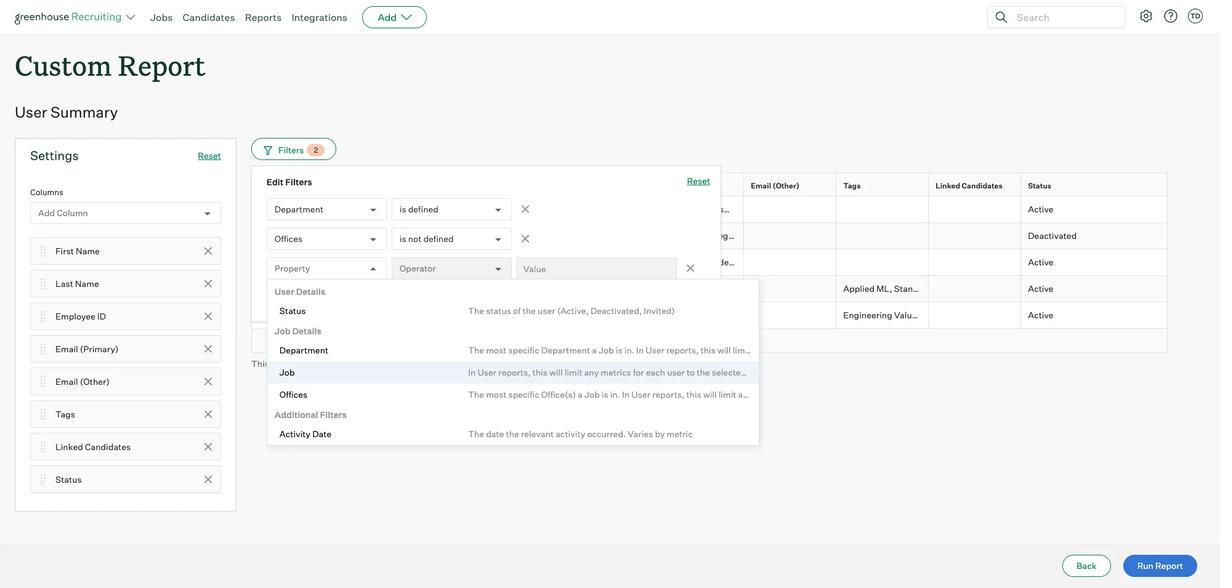 Task type: vqa. For each thing, say whether or not it's contained in the screenshot.


Task type: locate. For each thing, give the bounding box(es) containing it.
0 horizontal spatial add
[[38, 208, 55, 218]]

each for the most specific office(s) a job is in. in user reports, this will limit any metrics for each user to the selected office
[[800, 390, 819, 400]]

1 horizontal spatial (primary)
[[680, 181, 716, 191]]

1 vertical spatial 2
[[264, 231, 269, 241]]

1 vertical spatial in.
[[610, 390, 620, 400]]

first
[[289, 181, 306, 191], [55, 246, 74, 256]]

1 horizontal spatial linked
[[936, 181, 961, 191]]

1 horizontal spatial in.
[[625, 345, 635, 356]]

0 vertical spatial report
[[118, 47, 206, 83]]

0 vertical spatial first
[[289, 181, 306, 191]]

add filter
[[294, 292, 333, 302]]

the up the most specific office(s) a job is in. in user reports, this will limit any metrics for each user to the selected office
[[697, 367, 710, 378]]

a right office(s) at the left of page
[[578, 390, 583, 400]]

job down the most specific department a job is in. in user reports, this will limit any metrics for each user to the selected department
[[748, 367, 763, 378]]

defined up is not defined
[[408, 204, 439, 215]]

name right last
[[75, 278, 99, 289]]

2 vertical spatial status
[[55, 474, 82, 485]]

the down report
[[468, 390, 484, 400]]

1 horizontal spatial candidates
[[183, 11, 235, 23]]

4 active from the top
[[1028, 310, 1054, 320]]

row up the most specific department a job is in. in user reports, this will limit any metrics for each user to the selected department
[[251, 302, 1220, 329]]

user down the invited)
[[646, 345, 665, 356]]

by
[[655, 429, 665, 440]]

0 vertical spatial candidates
[[183, 11, 235, 23]]

run right records.
[[444, 358, 460, 369]]

will down the most specific department a job is in. in user reports, this will limit any metrics for each user to the selected department
[[704, 390, 717, 400]]

name up last name
[[76, 246, 100, 256]]

records.
[[408, 358, 442, 369]]

2 specific from the top
[[509, 390, 540, 400]]

relevant
[[521, 429, 554, 440]]

filter image
[[262, 145, 272, 155]]

the left status
[[468, 306, 484, 316]]

0 vertical spatial first name
[[289, 181, 329, 191]]

email (primary) column header
[[652, 173, 747, 199]]

the most specific department a job is in. in user reports, this will limit any metrics for each user to the selected department
[[468, 345, 965, 356]]

custom
[[15, 47, 112, 83]]

active up deactivated
[[1028, 204, 1054, 215]]

a up the in user reports, this will limit any metrics for each user to the selected job
[[592, 345, 597, 356]]

email (other)
[[751, 181, 800, 191], [55, 376, 110, 387]]

2 horizontal spatial in
[[636, 345, 644, 356]]

first name
[[289, 181, 329, 191], [55, 246, 100, 256]]

reports, up by
[[653, 390, 685, 400]]

first up last
[[55, 246, 74, 256]]

coding, left s
[[1164, 310, 1195, 320]]

specific down see
[[509, 390, 540, 400]]

in. for office(s)
[[610, 390, 620, 400]]

any
[[753, 345, 767, 356], [584, 367, 599, 378], [738, 390, 753, 400]]

1 vertical spatial linked
[[55, 442, 83, 452]]

will up office(s) at the left of page
[[550, 367, 563, 378]]

job
[[275, 326, 291, 337], [599, 345, 614, 356], [280, 367, 295, 378], [748, 367, 763, 378], [585, 390, 600, 400]]

1 horizontal spatial a
[[578, 390, 583, 400]]

coding
[[988, 283, 1017, 294]]

1 horizontal spatial for
[[787, 390, 798, 400]]

is down the in user reports, this will limit any metrics for each user to the selected job
[[602, 390, 609, 400]]

1 row from the top
[[251, 173, 1168, 199]]

0 horizontal spatial first
[[55, 246, 74, 256]]

engineering values & product sense, front end coding, standard screen, swe coding, swe s
[[844, 310, 1220, 320]]

filters up the date
[[320, 410, 347, 420]]

activity date
[[280, 429, 332, 440]]

results.
[[552, 358, 583, 369]]

in up the in user reports, this will limit any metrics for each user to the selected job
[[636, 345, 644, 356]]

the date the relevant activity occurred. varies by metric
[[468, 429, 693, 440]]

2 horizontal spatial status
[[1028, 181, 1052, 191]]

2 most from the top
[[486, 390, 507, 400]]

td button
[[1188, 9, 1203, 23]]

0 vertical spatial (other)
[[773, 181, 800, 191]]

(primary)
[[680, 181, 716, 191], [80, 344, 119, 354]]

reports, down inigo@adept.ai
[[667, 345, 699, 356]]

0 vertical spatial (primary)
[[680, 181, 716, 191]]

1 vertical spatial adams
[[474, 257, 502, 267]]

2 horizontal spatial candidates
[[962, 181, 1003, 191]]

the right date
[[506, 429, 519, 440]]

1 horizontal spatial report
[[1156, 561, 1183, 571]]

0 vertical spatial will
[[718, 345, 731, 356]]

0 horizontal spatial tags
[[55, 409, 75, 419]]

to
[[855, 345, 863, 356], [504, 358, 512, 369], [687, 367, 695, 378], [841, 390, 849, 400]]

offices
[[275, 234, 303, 244], [280, 390, 308, 400]]

1 vertical spatial run
[[1138, 561, 1154, 571]]

selected down values
[[880, 345, 914, 356]]

1 specific from the top
[[509, 345, 540, 356]]

5 left records.
[[401, 358, 406, 369]]

0 horizontal spatial 5
[[264, 310, 269, 320]]

run right back
[[1138, 561, 1154, 571]]

specific for office(s)
[[509, 390, 540, 400]]

1 adams from the top
[[474, 231, 502, 241]]

reset left filter icon
[[198, 150, 221, 161]]

0 vertical spatial screen,
[[934, 283, 965, 294]]

is defined
[[400, 204, 439, 215]]

5 row from the top
[[251, 276, 1168, 302]]

0 vertical spatial defined
[[408, 204, 439, 215]]

active for david.abrahams@adept.ai
[[1028, 204, 1054, 215]]

1 vertical spatial first name
[[55, 246, 100, 256]]

deactivated,
[[591, 306, 642, 316]]

row up meg.adams@adept.ai
[[251, 223, 1168, 249]]

report
[[118, 47, 206, 83], [1156, 561, 1183, 571]]

a left max
[[332, 358, 337, 369]]

of right status
[[513, 306, 521, 316]]

0 horizontal spatial 2
[[264, 231, 269, 241]]

reset up david.abrahams@adept.ai
[[687, 176, 710, 186]]

the
[[468, 306, 484, 316], [468, 345, 484, 356], [468, 390, 484, 400], [468, 429, 484, 440]]

department up shows at the left of the page
[[280, 345, 328, 356]]

0 horizontal spatial a
[[332, 358, 337, 369]]

adams down abrahams
[[474, 231, 502, 241]]

linked inside column header
[[936, 181, 961, 191]]

sense,
[[966, 310, 993, 320]]

run report button
[[1124, 555, 1198, 577]]

1 horizontal spatial reset
[[687, 176, 710, 186]]

adams up status
[[474, 257, 502, 267]]

will
[[718, 345, 731, 356], [550, 367, 563, 378], [704, 390, 717, 400]]

0 vertical spatial linked
[[936, 181, 961, 191]]

3 row from the top
[[251, 223, 1168, 249]]

this preview shows a max number of 5 records. run the report to see more results.
[[251, 358, 583, 369]]

add inside button
[[294, 292, 310, 302]]

2 the from the top
[[468, 345, 484, 356]]

user
[[15, 103, 47, 121], [275, 287, 294, 297], [646, 345, 665, 356], [478, 367, 497, 378], [632, 390, 651, 400]]

additional filters
[[275, 410, 347, 420]]

0 vertical spatial any
[[753, 345, 767, 356]]

2 vertical spatial selected
[[866, 390, 900, 400]]

0 horizontal spatial candidates
[[85, 442, 131, 452]]

active
[[1028, 204, 1054, 215], [1028, 257, 1054, 267], [1028, 283, 1054, 294], [1028, 310, 1054, 320]]

reset link left filter icon
[[198, 150, 221, 161]]

most
[[486, 345, 507, 356], [486, 390, 507, 400]]

0 vertical spatial adams
[[474, 231, 502, 241]]

in left report
[[468, 367, 476, 378]]

1 horizontal spatial tags
[[844, 181, 861, 191]]

0 vertical spatial in.
[[625, 345, 635, 356]]

each
[[814, 345, 834, 356], [646, 367, 665, 378], [800, 390, 819, 400]]

job down the in user reports, this will limit any metrics for each user to the selected job
[[585, 390, 600, 400]]

filters for edit
[[285, 177, 312, 187]]

1 most from the top
[[486, 345, 507, 356]]

1 vertical spatial offices
[[280, 390, 308, 400]]

0 vertical spatial limit
[[733, 345, 751, 356]]

(primary) up david.abrahams@adept.ai
[[680, 181, 716, 191]]

add inside popup button
[[378, 11, 397, 23]]

1 vertical spatial of
[[391, 358, 399, 369]]

metrics
[[769, 345, 799, 356], [601, 367, 631, 378], [755, 390, 785, 400]]

1 the from the top
[[468, 306, 484, 316]]

limit for office(s)
[[719, 390, 737, 400]]

user up settings
[[15, 103, 47, 121]]

email (primary) up david.abrahams@adept.ai
[[659, 181, 716, 191]]

0 vertical spatial tags
[[844, 181, 861, 191]]

meg.adams@adept.ai
[[659, 257, 747, 267]]

the left date
[[468, 429, 484, 440]]

name up 'david'
[[307, 181, 329, 191]]

in. down the in user reports, this will limit any metrics for each user to the selected job
[[610, 390, 620, 400]]

is
[[400, 204, 406, 215], [400, 234, 406, 244], [616, 345, 623, 356], [602, 390, 609, 400]]

0 vertical spatial reset link
[[198, 150, 221, 161]]

offices up meg
[[275, 234, 303, 244]]

2 vertical spatial a
[[578, 390, 583, 400]]

2 vertical spatial for
[[787, 390, 798, 400]]

of
[[513, 306, 521, 316], [391, 358, 399, 369]]

columns
[[30, 187, 63, 197]]

td
[[1191, 12, 1201, 20]]

email inside column header
[[751, 181, 771, 191]]

most down report
[[486, 390, 507, 400]]

in. up the in user reports, this will limit any metrics for each user to the selected job
[[625, 345, 635, 356]]

0 horizontal spatial reset link
[[198, 150, 221, 161]]

5
[[264, 310, 269, 320], [401, 358, 406, 369]]

add for add column
[[38, 208, 55, 218]]

2 horizontal spatial will
[[718, 345, 731, 356]]

greenhouse recruiting image
[[15, 10, 126, 25]]

1 vertical spatial specific
[[509, 390, 540, 400]]

table
[[251, 173, 1220, 353]]

employee id
[[55, 311, 106, 321]]

filters right filter icon
[[278, 145, 304, 155]]

most up report
[[486, 345, 507, 356]]

user
[[538, 306, 555, 316], [835, 345, 853, 356], [667, 367, 685, 378], [821, 390, 839, 400]]

row down megadams40@gmail.com
[[251, 249, 1168, 276]]

column
[[57, 208, 88, 218]]

the for the date the relevant activity occurred. varies by metric
[[468, 429, 484, 440]]

filters right edit
[[285, 177, 312, 187]]

0 vertical spatial a
[[592, 345, 597, 356]]

max
[[339, 358, 356, 369]]

a for the most specific office(s) a job is in. in user reports, this will limit any metrics for each user to the selected office
[[578, 390, 583, 400]]

0 horizontal spatial linked
[[55, 442, 83, 452]]

2 vertical spatial limit
[[719, 390, 737, 400]]

coding, right end
[[1036, 310, 1068, 320]]

swe
[[967, 283, 986, 294], [1142, 310, 1162, 320], [1197, 310, 1217, 320]]

1 cell
[[251, 197, 282, 223]]

applied
[[844, 283, 875, 294]]

row up david.abrahams@adept.ai
[[251, 173, 1168, 199]]

reports, for office(s)
[[653, 390, 685, 400]]

this down inigo@adept.ai
[[701, 345, 716, 356]]

coding,
[[1036, 310, 1068, 320], [1164, 310, 1195, 320]]

0 vertical spatial each
[[814, 345, 834, 356]]

user right 4
[[275, 287, 294, 297]]

job right this
[[280, 367, 295, 378]]

email
[[659, 181, 679, 191], [751, 181, 771, 191], [55, 344, 78, 354], [55, 376, 78, 387]]

active right front
[[1028, 310, 1054, 320]]

row down meg.adams@adept.ai
[[251, 276, 1168, 302]]

2 cell
[[251, 223, 282, 249]]

0 horizontal spatial in.
[[610, 390, 620, 400]]

0 vertical spatial this
[[701, 345, 716, 356]]

jobs link
[[150, 11, 173, 23]]

reset for settings
[[198, 150, 221, 161]]

defined right 'not'
[[424, 234, 454, 244]]

1 horizontal spatial linked candidates
[[936, 181, 1003, 191]]

filters
[[278, 145, 304, 155], [285, 177, 312, 187], [320, 410, 347, 420]]

linked
[[936, 181, 961, 191], [55, 442, 83, 452]]

reset link for edit filters
[[687, 175, 710, 189]]

in down the in user reports, this will limit any metrics for each user to the selected job
[[622, 390, 630, 400]]

is up is not defined
[[400, 204, 406, 215]]

add column
[[38, 208, 88, 218]]

4 the from the top
[[468, 429, 484, 440]]

1 vertical spatial reset link
[[687, 175, 710, 189]]

6 row from the top
[[251, 302, 1220, 329]]

number
[[358, 358, 390, 369]]

add for add filter
[[294, 292, 310, 302]]

will for department
[[718, 345, 731, 356]]

this right see
[[533, 367, 548, 378]]

2 coding, from the left
[[1164, 310, 1195, 320]]

1 vertical spatial email (other)
[[55, 376, 110, 387]]

0 vertical spatial add
[[378, 11, 397, 23]]

report inside button
[[1156, 561, 1183, 571]]

cell
[[559, 197, 652, 223], [744, 197, 837, 223], [837, 197, 929, 223], [929, 197, 1021, 223], [559, 223, 652, 249], [744, 223, 837, 249], [837, 223, 929, 249], [929, 223, 1021, 249], [559, 249, 652, 276], [744, 249, 837, 276], [837, 249, 929, 276], [929, 249, 1021, 276], [467, 276, 559, 302], [559, 276, 652, 302], [652, 276, 744, 302], [744, 276, 837, 302], [929, 276, 1021, 302], [744, 302, 837, 329], [929, 302, 1021, 329]]

adams
[[474, 231, 502, 241], [474, 257, 502, 267]]

1 horizontal spatial run
[[1138, 561, 1154, 571]]

0 horizontal spatial first name
[[55, 246, 100, 256]]

1 horizontal spatial in
[[622, 390, 630, 400]]

2 inside cell
[[264, 231, 269, 241]]

2 adams from the top
[[474, 257, 502, 267]]

will down inigo@adept.ai
[[718, 345, 731, 356]]

most for the most specific office(s) a job is in. in user reports, this will limit any metrics for each user to the selected office
[[486, 390, 507, 400]]

row group
[[251, 197, 1220, 329]]

1 horizontal spatial status
[[280, 306, 306, 316]]

row group containing 1
[[251, 197, 1220, 329]]

email (primary) down employee id
[[55, 344, 119, 354]]

office(s)
[[541, 390, 576, 400]]

4 row from the top
[[251, 249, 1168, 276]]

1 horizontal spatial email (other)
[[751, 181, 800, 191]]

3 the from the top
[[468, 390, 484, 400]]

row containing 4
[[251, 276, 1168, 302]]

each for the most specific department a job is in. in user reports, this will limit any metrics for each user to the selected department
[[814, 345, 834, 356]]

active up engineering values & product sense, front end coding, standard screen, swe coding, swe s
[[1028, 283, 1054, 294]]

row containing 5
[[251, 302, 1220, 329]]

first inside row
[[289, 181, 306, 191]]

preview
[[271, 358, 303, 369]]

2 row from the top
[[251, 197, 1168, 223]]

screen,
[[934, 283, 965, 294], [1109, 310, 1140, 320]]

id
[[97, 311, 106, 321]]

in user reports, this will limit any metrics for each user to the selected job
[[468, 367, 763, 378]]

this up metric at the right of the page
[[687, 390, 702, 400]]

report for custom report
[[118, 47, 206, 83]]

0 vertical spatial email (other)
[[751, 181, 800, 191]]

selected for department
[[880, 345, 914, 356]]

tags inside column header
[[844, 181, 861, 191]]

add
[[378, 11, 397, 23], [38, 208, 55, 218], [294, 292, 310, 302]]

2 vertical spatial metrics
[[755, 390, 785, 400]]

reset link up david.abrahams@adept.ai
[[687, 175, 710, 189]]

reports, left 'results.'
[[499, 367, 531, 378]]

50
[[566, 310, 577, 320]]

row containing 3
[[251, 249, 1168, 276]]

2 down 1 cell
[[264, 231, 269, 241]]

of right number
[[391, 358, 399, 369]]

(primary) down the id
[[80, 344, 119, 354]]

1 active from the top
[[1028, 204, 1054, 215]]

&
[[923, 310, 930, 320]]

table containing 1
[[251, 173, 1220, 353]]

1 vertical spatial reports,
[[499, 367, 531, 378]]

active down deactivated
[[1028, 257, 1054, 267]]

0 vertical spatial of
[[513, 306, 521, 316]]

first right edit
[[289, 181, 306, 191]]

selected left office
[[866, 390, 900, 400]]

1 vertical spatial status
[[280, 306, 306, 316]]

1 vertical spatial filters
[[285, 177, 312, 187]]

metrics for department
[[769, 345, 799, 356]]

column header
[[559, 173, 652, 196]]

0 horizontal spatial email (other)
[[55, 376, 110, 387]]

filters for additional
[[320, 410, 347, 420]]

selected down the most specific department a job is in. in user reports, this will limit any metrics for each user to the selected department
[[712, 367, 746, 378]]

job up the in user reports, this will limit any metrics for each user to the selected job
[[599, 345, 614, 356]]

row
[[251, 173, 1168, 199], [251, 197, 1168, 223], [251, 223, 1168, 249], [251, 249, 1168, 276], [251, 276, 1168, 302], [251, 302, 1220, 329]]

department down product
[[916, 345, 965, 356]]

not
[[408, 234, 422, 244]]

row up megadams40@gmail.com
[[251, 197, 1168, 223]]

tags
[[844, 181, 861, 191], [55, 409, 75, 419]]

2 right filter icon
[[314, 146, 318, 155]]

specific up see
[[509, 345, 540, 356]]

first name up last name
[[55, 246, 100, 256]]

user details
[[275, 287, 325, 297]]

0 vertical spatial metrics
[[769, 345, 799, 356]]

2 active from the top
[[1028, 257, 1054, 267]]

0 horizontal spatial (other)
[[80, 376, 110, 387]]

a
[[592, 345, 597, 356], [332, 358, 337, 369], [578, 390, 583, 400]]

offices up additional
[[280, 390, 308, 400]]

reports link
[[245, 11, 282, 23]]

active for inigo@adept.ai
[[1028, 310, 1054, 320]]

reports,
[[667, 345, 699, 356], [499, 367, 531, 378], [653, 390, 685, 400]]

run inside button
[[1138, 561, 1154, 571]]

standard
[[894, 283, 932, 294], [1070, 310, 1107, 320]]

2 vertical spatial reports,
[[653, 390, 685, 400]]

1 vertical spatial add
[[38, 208, 55, 218]]

report for run report
[[1156, 561, 1183, 571]]

reset
[[198, 150, 221, 161], [687, 176, 710, 186]]

the up report
[[468, 345, 484, 356]]

5 down 4 'cell'
[[264, 310, 269, 320]]

reset link
[[198, 150, 221, 161], [687, 175, 710, 189]]

run report
[[1138, 561, 1183, 571]]

0 vertical spatial reports,
[[667, 345, 699, 356]]

david
[[289, 204, 312, 215]]

jobs
[[150, 11, 173, 23]]

1 horizontal spatial 2
[[314, 146, 318, 155]]

0 horizontal spatial will
[[550, 367, 563, 378]]

0 vertical spatial 5
[[264, 310, 269, 320]]

email (other) column header
[[744, 173, 839, 199]]

2
[[314, 146, 318, 155], [264, 231, 269, 241]]

first name up 'david'
[[289, 181, 329, 191]]

1 horizontal spatial first name
[[289, 181, 329, 191]]

department
[[275, 204, 324, 215], [280, 345, 328, 356], [541, 345, 590, 356], [916, 345, 965, 356]]

candidates
[[183, 11, 235, 23], [962, 181, 1003, 191], [85, 442, 131, 452]]

0 vertical spatial details
[[296, 287, 325, 297]]



Task type: describe. For each thing, give the bounding box(es) containing it.
limit for department
[[733, 345, 751, 356]]

reports
[[245, 11, 282, 23]]

the left office
[[851, 390, 864, 400]]

Search text field
[[1014, 8, 1114, 26]]

occurred.
[[587, 429, 626, 440]]

report
[[477, 358, 502, 369]]

applied ml, standard screen, swe coding
[[844, 283, 1017, 294]]

tags column header
[[837, 173, 932, 199]]

1
[[265, 204, 268, 215]]

end
[[1019, 310, 1035, 320]]

1 vertical spatial metrics
[[601, 367, 631, 378]]

front
[[995, 310, 1017, 320]]

margaret
[[289, 231, 326, 241]]

Value text field
[[517, 258, 677, 280]]

edit
[[267, 177, 284, 187]]

0 horizontal spatial (primary)
[[80, 344, 119, 354]]

4
[[263, 283, 269, 294]]

1 vertical spatial for
[[633, 367, 644, 378]]

user down the in user reports, this will limit any metrics for each user to the selected job
[[632, 390, 651, 400]]

5 cell
[[251, 302, 282, 329]]

the for the status of the user (active, deactivated, invited)
[[468, 306, 484, 316]]

values
[[894, 310, 921, 320]]

any for office(s)
[[738, 390, 753, 400]]

0 horizontal spatial linked candidates
[[55, 442, 131, 452]]

date
[[486, 429, 504, 440]]

summary
[[51, 103, 118, 121]]

back button
[[1063, 555, 1111, 577]]

1 vertical spatial name
[[76, 246, 100, 256]]

linked candidates column header
[[929, 173, 1024, 199]]

the for the most specific office(s) a job is in. in user reports, this will limit any metrics for each user to the selected office
[[468, 390, 484, 400]]

will for office(s)
[[704, 390, 717, 400]]

meg
[[289, 257, 307, 267]]

metrics for office(s)
[[755, 390, 785, 400]]

metric
[[667, 429, 693, 440]]

department up margaret
[[275, 204, 324, 215]]

1 vertical spatial defined
[[424, 234, 454, 244]]

the most specific office(s) a job is in. in user reports, this will limit any metrics for each user to the selected office
[[468, 390, 926, 400]]

property
[[275, 263, 310, 274]]

active for meg.adams@adept.ai
[[1028, 257, 1054, 267]]

details for user details
[[296, 287, 325, 297]]

reset for edit filters
[[687, 176, 710, 186]]

0 vertical spatial offices
[[275, 234, 303, 244]]

td button
[[1186, 6, 1206, 26]]

the down "engineering"
[[865, 345, 878, 356]]

invited)
[[644, 306, 675, 316]]

add button
[[362, 6, 427, 28]]

the left report
[[462, 358, 475, 369]]

custom report
[[15, 47, 206, 83]]

varies
[[628, 429, 653, 440]]

user left see
[[478, 367, 497, 378]]

2 horizontal spatial swe
[[1197, 310, 1217, 320]]

the right status
[[523, 306, 536, 316]]

1 vertical spatial a
[[332, 358, 337, 369]]

abrahams
[[474, 204, 516, 215]]

0 horizontal spatial screen,
[[934, 283, 965, 294]]

settings
[[30, 148, 79, 163]]

1 vertical spatial each
[[646, 367, 665, 378]]

date
[[312, 429, 332, 440]]

this for office(s)
[[687, 390, 702, 400]]

department up 'results.'
[[541, 345, 590, 356]]

activity
[[556, 429, 585, 440]]

s
[[1218, 310, 1220, 320]]

1 vertical spatial in
[[468, 367, 476, 378]]

0 vertical spatial filters
[[278, 145, 304, 155]]

(active,
[[557, 306, 589, 316]]

most for the most specific department a job is in. in user reports, this will limit any metrics for each user to the selected department
[[486, 345, 507, 356]]

product
[[931, 310, 964, 320]]

for for department
[[801, 345, 812, 356]]

inigo@adept.ai
[[659, 310, 720, 320]]

for for office(s)
[[787, 390, 798, 400]]

1 vertical spatial any
[[584, 367, 599, 378]]

reset link for settings
[[198, 150, 221, 161]]

user summary
[[15, 103, 118, 121]]

candidates link
[[183, 11, 235, 23]]

ml,
[[877, 283, 893, 294]]

(primary) inside column header
[[680, 181, 716, 191]]

1 vertical spatial will
[[550, 367, 563, 378]]

in. for department
[[625, 345, 635, 356]]

adams for megadams40@gmail.com
[[474, 231, 502, 241]]

0 horizontal spatial swe
[[967, 283, 986, 294]]

1 vertical spatial (other)
[[80, 376, 110, 387]]

2 vertical spatial name
[[75, 278, 99, 289]]

in for department
[[636, 345, 644, 356]]

more
[[530, 358, 551, 369]]

5 inside cell
[[264, 310, 269, 320]]

david.abrahams@adept.ai
[[659, 204, 765, 215]]

beitia arévalo
[[474, 310, 530, 320]]

candidates inside linked candidates column header
[[962, 181, 1003, 191]]

0 vertical spatial run
[[444, 358, 460, 369]]

employee
[[55, 311, 95, 321]]

last name
[[55, 278, 99, 289]]

0 vertical spatial name
[[307, 181, 329, 191]]

3 active from the top
[[1028, 283, 1054, 294]]

additional
[[275, 410, 318, 420]]

0 vertical spatial status
[[1028, 181, 1052, 191]]

email (other) inside column header
[[751, 181, 800, 191]]

linked candidates inside linked candidates column header
[[936, 181, 1003, 191]]

filter
[[312, 292, 333, 302]]

any for department
[[753, 345, 767, 356]]

see
[[514, 358, 528, 369]]

edit filters
[[267, 177, 312, 187]]

configure image
[[1139, 9, 1154, 23]]

reports, for department
[[667, 345, 699, 356]]

email inside column header
[[659, 181, 679, 191]]

is left 'not'
[[400, 234, 406, 244]]

megadams40@gmail.com
[[659, 231, 765, 241]]

3 cell
[[251, 249, 282, 276]]

1 vertical spatial limit
[[565, 367, 583, 378]]

status
[[486, 306, 511, 316]]

2 vertical spatial candidates
[[85, 442, 131, 452]]

row containing 2
[[251, 223, 1168, 249]]

back
[[1077, 561, 1097, 571]]

activity
[[280, 429, 311, 440]]

details for job details
[[292, 326, 322, 337]]

1 vertical spatial this
[[533, 367, 548, 378]]

0 horizontal spatial status
[[55, 474, 82, 485]]

add filter button
[[267, 286, 347, 308]]

this
[[251, 358, 269, 369]]

is up the in user reports, this will limit any metrics for each user to the selected job
[[616, 345, 623, 356]]

row containing 1
[[251, 197, 1168, 223]]

4 cell
[[251, 276, 282, 302]]

1 vertical spatial selected
[[712, 367, 746, 378]]

is not defined
[[400, 234, 454, 244]]

the for the most specific department a job is in. in user reports, this will limit any metrics for each user to the selected department
[[468, 345, 484, 356]]

a for the most specific department a job is in. in user reports, this will limit any metrics for each user to the selected department
[[592, 345, 597, 356]]

integrations
[[292, 11, 348, 23]]

office
[[902, 390, 926, 400]]

engineering
[[844, 310, 893, 320]]

0 horizontal spatial standard
[[894, 283, 932, 294]]

arévalo
[[499, 310, 530, 320]]

the status of the user (active, deactivated, invited)
[[468, 306, 675, 316]]

1 horizontal spatial screen,
[[1109, 310, 1140, 320]]

1 horizontal spatial standard
[[1070, 310, 1107, 320]]

job down iñigo
[[275, 326, 291, 337]]

beitia
[[474, 310, 497, 320]]

row containing first name
[[251, 173, 1168, 199]]

in for office(s)
[[622, 390, 630, 400]]

specific for department
[[509, 345, 540, 356]]

1 horizontal spatial 5
[[401, 358, 406, 369]]

1 vertical spatial email (primary)
[[55, 344, 119, 354]]

1 vertical spatial first
[[55, 246, 74, 256]]

1 horizontal spatial swe
[[1142, 310, 1162, 320]]

last
[[55, 278, 73, 289]]

rohan
[[289, 283, 315, 294]]

selected for office
[[866, 390, 900, 400]]

add for add
[[378, 11, 397, 23]]

1 coding, from the left
[[1036, 310, 1068, 320]]

adams for meg.adams@adept.ai
[[474, 257, 502, 267]]

3
[[264, 257, 269, 267]]

(other) inside column header
[[773, 181, 800, 191]]

this for department
[[701, 345, 716, 356]]

iñigo
[[289, 310, 309, 320]]

job details
[[275, 326, 322, 337]]

shows
[[305, 358, 330, 369]]

0 horizontal spatial of
[[391, 358, 399, 369]]

email (primary) inside email (primary) column header
[[659, 181, 716, 191]]



